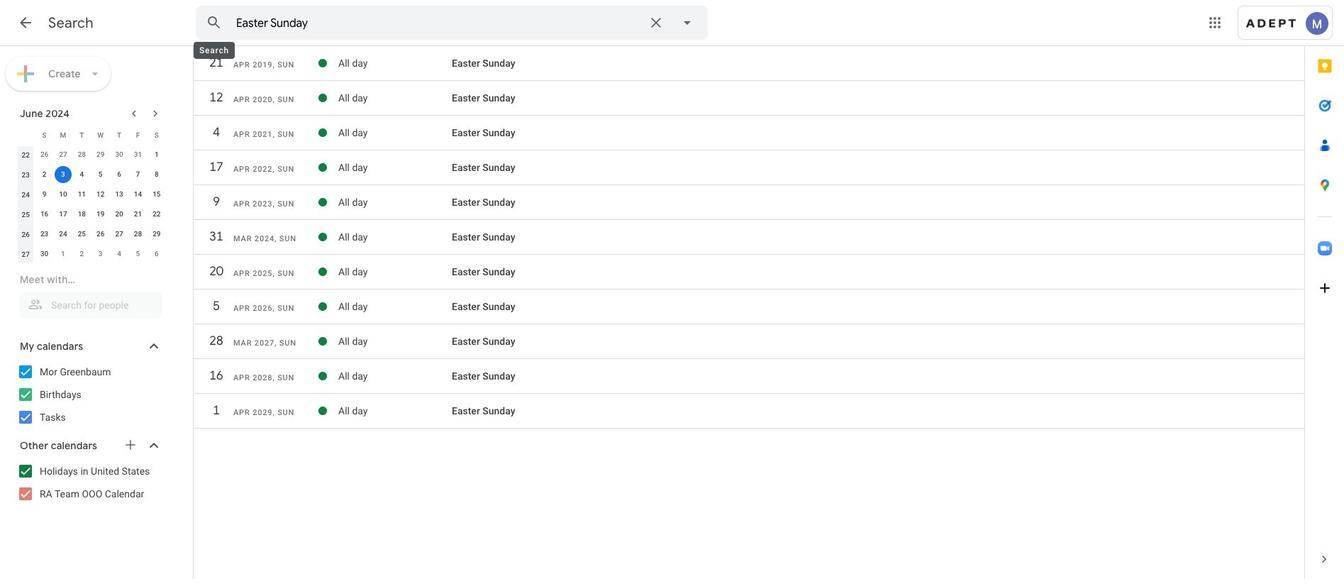 Task type: describe. For each thing, give the bounding box(es) containing it.
1 element
[[148, 146, 165, 163]]

30 element
[[36, 246, 53, 263]]

18 element
[[73, 206, 90, 223]]

7 element
[[129, 166, 146, 183]]

search options image
[[673, 9, 702, 37]]

may 26 element
[[36, 146, 53, 163]]

5 element
[[92, 166, 109, 183]]

23 element
[[36, 226, 53, 243]]

Search text field
[[236, 16, 639, 31]]

cell inside june 2024 grid
[[54, 165, 72, 184]]

may 31 element
[[129, 146, 146, 163]]

10 element
[[55, 186, 72, 203]]

17 element
[[55, 206, 72, 223]]

12 element
[[92, 186, 109, 203]]

may 29 element
[[92, 146, 109, 163]]

Search for people to meet text field
[[28, 292, 153, 318]]

11 element
[[73, 186, 90, 203]]

27 element
[[111, 226, 128, 243]]

29 element
[[148, 226, 165, 243]]

go back image
[[17, 14, 34, 31]]

14 element
[[129, 186, 146, 203]]

19 element
[[92, 206, 109, 223]]

21 element
[[129, 206, 146, 223]]

26 element
[[92, 226, 109, 243]]

search image
[[200, 9, 228, 37]]

13 element
[[111, 186, 128, 203]]

24 element
[[55, 226, 72, 243]]

july 3 element
[[92, 246, 109, 263]]



Task type: vqa. For each thing, say whether or not it's contained in the screenshot.
'MAY 29' ELEMENT
yes



Task type: locate. For each thing, give the bounding box(es) containing it.
may 27 element
[[55, 146, 72, 163]]

grid
[[194, 46, 1305, 429]]

15 element
[[148, 186, 165, 203]]

3, today element
[[55, 166, 72, 183]]

6 element
[[111, 166, 128, 183]]

row group
[[16, 145, 166, 264]]

june 2024 grid
[[13, 125, 166, 264]]

july 1 element
[[55, 246, 72, 263]]

row
[[194, 50, 1305, 76], [194, 85, 1305, 111], [194, 120, 1305, 145], [16, 125, 166, 145], [16, 145, 166, 165], [194, 155, 1305, 180], [16, 165, 166, 184], [16, 184, 166, 204], [194, 189, 1305, 215], [16, 204, 166, 224], [16, 224, 166, 244], [194, 224, 1305, 250], [16, 244, 166, 264], [194, 259, 1305, 285], [194, 294, 1305, 319], [194, 329, 1305, 354], [194, 363, 1305, 389], [194, 398, 1305, 424]]

16 element
[[36, 206, 53, 223]]

tab list
[[1306, 46, 1345, 539]]

20 element
[[111, 206, 128, 223]]

july 6 element
[[148, 246, 165, 263]]

2 element
[[36, 166, 53, 183]]

add other calendars image
[[123, 438, 138, 452]]

my calendars list
[[3, 360, 176, 429]]

column header inside june 2024 grid
[[16, 125, 35, 145]]

22 element
[[148, 206, 165, 223]]

8 element
[[148, 166, 165, 183]]

None search field
[[0, 267, 176, 318]]

july 4 element
[[111, 246, 128, 263]]

row group inside june 2024 grid
[[16, 145, 166, 264]]

25 element
[[73, 226, 90, 243]]

clear search image
[[642, 9, 671, 37]]

column header
[[16, 125, 35, 145]]

4 element
[[73, 166, 90, 183]]

cell
[[338, 52, 452, 75], [338, 87, 452, 109], [338, 121, 452, 144], [338, 156, 452, 179], [54, 165, 72, 184], [338, 191, 452, 214], [338, 226, 452, 248], [338, 260, 452, 283], [338, 295, 452, 318], [338, 330, 452, 353], [338, 365, 452, 387], [338, 399, 452, 422]]

None search field
[[196, 6, 708, 40]]

heading
[[48, 14, 94, 32]]

may 28 element
[[73, 146, 90, 163]]

july 5 element
[[129, 246, 146, 263]]

28 element
[[129, 226, 146, 243]]

other calendars list
[[3, 460, 176, 505]]

9 element
[[36, 186, 53, 203]]

july 2 element
[[73, 246, 90, 263]]

may 30 element
[[111, 146, 128, 163]]



